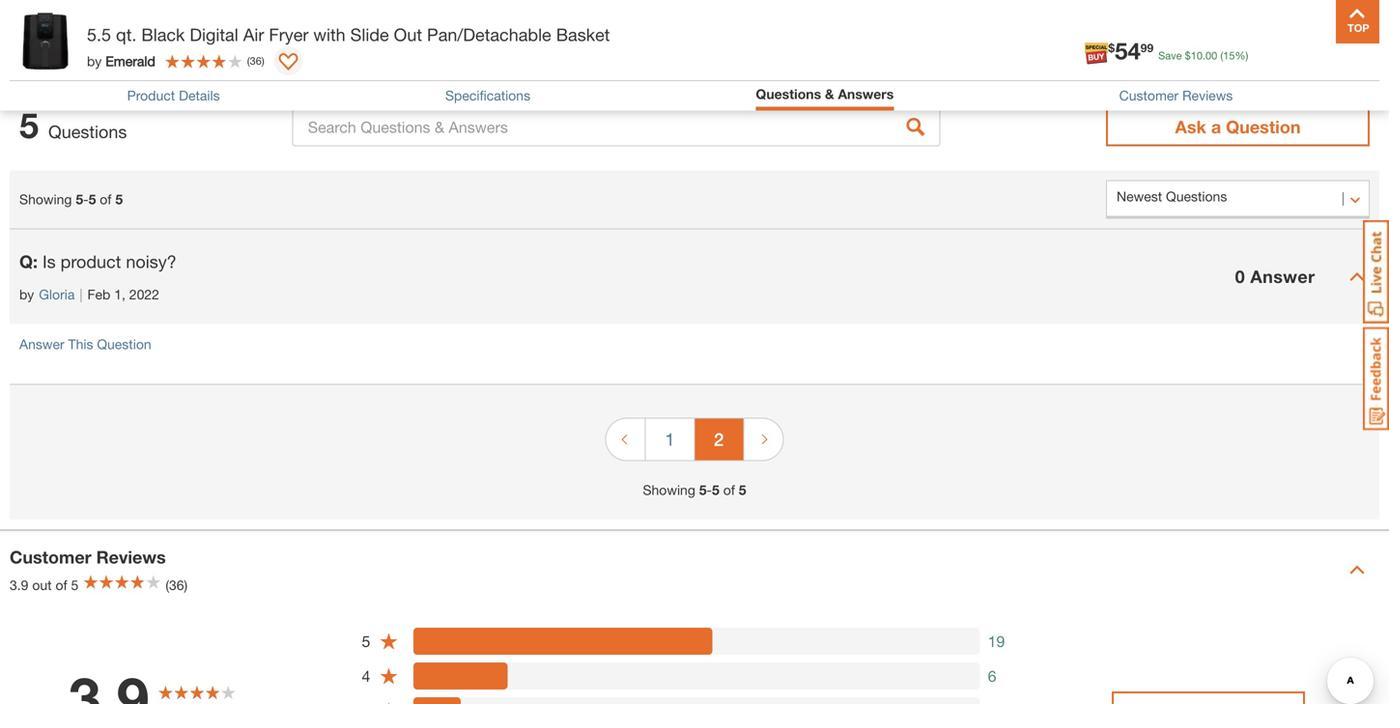 Task type: locate. For each thing, give the bounding box(es) containing it.
reviews up (36)
[[96, 547, 166, 568]]

0 horizontal spatial answers
[[115, 12, 187, 33]]

details
[[179, 88, 220, 103]]

1 horizontal spatial showing
[[643, 482, 695, 498]]

$
[[1108, 41, 1115, 55], [1185, 49, 1191, 62]]

2 star icon image from the top
[[379, 667, 398, 686]]

0 horizontal spatial showing 5 - 5 of 5
[[19, 191, 123, 207]]

city
[[158, 37, 185, 56]]

0 vertical spatial by
[[87, 53, 102, 69]]

by emerald
[[87, 53, 155, 69]]

& inside questions & answers questions
[[99, 12, 110, 33]]

q:
[[19, 251, 38, 272]]

1 horizontal spatial by
[[87, 53, 102, 69]]

questions & answers questions
[[10, 12, 187, 58]]

answer this question
[[19, 336, 151, 352]]

a
[[1211, 116, 1221, 137]]

this
[[68, 336, 93, 352]]

- down 1 navigation
[[707, 482, 712, 498]]

1 vertical spatial answers
[[838, 86, 894, 102]]

questions
[[10, 12, 94, 33], [21, 43, 82, 58], [756, 86, 821, 102], [48, 121, 127, 142]]

2 vertical spatial of
[[56, 577, 67, 593]]

customer up 3.9 out of 5
[[10, 547, 91, 568]]

answer right 0
[[1250, 266, 1315, 287]]

showing
[[19, 191, 72, 207], [643, 482, 695, 498]]

( right 00
[[1220, 49, 1223, 62]]

1 vertical spatial star icon image
[[379, 667, 398, 686]]

0 horizontal spatial customer
[[10, 547, 91, 568]]

$ inside the $ 54 99
[[1108, 41, 1115, 55]]

showing 5 - 5 of 5
[[19, 191, 123, 207], [643, 482, 746, 498]]

1 star icon image from the top
[[379, 632, 398, 651]]

0 vertical spatial showing
[[19, 191, 72, 207]]

1 vertical spatial by
[[19, 286, 34, 302]]

product
[[127, 88, 175, 103]]

showing down 1 link
[[643, 482, 695, 498]]

1 horizontal spatial answer
[[1250, 266, 1315, 287]]

question right a
[[1226, 116, 1301, 137]]

questions inside 5 questions
[[48, 121, 127, 142]]

94015
[[304, 37, 347, 56]]

question right this
[[97, 336, 151, 352]]

daly
[[124, 37, 154, 56]]

0 vertical spatial question
[[1226, 116, 1301, 137]]

0 vertical spatial of
[[100, 191, 112, 207]]

( left ) at top
[[247, 55, 250, 67]]

0
[[1235, 266, 1245, 287]]

ask a question button
[[1106, 108, 1370, 146]]

3.9 out of 5
[[10, 577, 79, 593]]

0 horizontal spatial showing
[[19, 191, 72, 207]]

answer left this
[[19, 336, 64, 352]]

showing 5 - 5 of 5 up product
[[19, 191, 123, 207]]

questions & answers
[[756, 86, 894, 102]]

1 horizontal spatial reviews
[[1182, 88, 1233, 103]]

0 horizontal spatial question
[[97, 336, 151, 352]]

3.9
[[10, 577, 28, 593]]

1 vertical spatial answer
[[19, 336, 64, 352]]

1 horizontal spatial showing 5 - 5 of 5
[[643, 482, 746, 498]]

0 horizontal spatial customer reviews
[[10, 547, 166, 568]]

services
[[1065, 51, 1124, 69]]

is
[[43, 251, 56, 272]]

customer reviews
[[1119, 88, 1233, 103], [10, 547, 166, 568]]

answers
[[115, 12, 187, 33], [838, 86, 894, 102]]

1 vertical spatial customer reviews
[[10, 547, 166, 568]]

0 vertical spatial star icon image
[[379, 632, 398, 651]]

1 vertical spatial -
[[707, 482, 712, 498]]

0 vertical spatial &
[[99, 12, 110, 33]]

1 horizontal spatial of
[[100, 191, 112, 207]]

specifications button
[[445, 88, 530, 103], [445, 88, 530, 103]]

out
[[394, 24, 422, 45]]

1 horizontal spatial customer
[[1119, 88, 1179, 103]]

$ left 99
[[1108, 41, 1115, 55]]

0 vertical spatial showing 5 - 5 of 5
[[19, 191, 123, 207]]

10pm
[[193, 37, 235, 56]]

of
[[100, 191, 112, 207], [723, 482, 735, 498], [56, 577, 67, 593]]

by for by emerald
[[87, 53, 102, 69]]

1 vertical spatial question
[[97, 336, 151, 352]]

1 horizontal spatial &
[[825, 86, 834, 102]]

star icon image for 4
[[379, 667, 398, 686]]

noisy?
[[126, 251, 177, 272]]

1 horizontal spatial -
[[707, 482, 712, 498]]

showing 5 - 5 of 5 down 1 navigation
[[643, 482, 746, 498]]

customer
[[1119, 88, 1179, 103], [10, 547, 91, 568]]

& for questions & answers
[[825, 86, 834, 102]]

1 vertical spatial reviews
[[96, 547, 166, 568]]

1 vertical spatial &
[[825, 86, 834, 102]]

$ left . at the right of the page
[[1185, 49, 1191, 62]]

reviews
[[1182, 88, 1233, 103], [96, 547, 166, 568]]

showing up is
[[19, 191, 72, 207]]

star icon image
[[379, 632, 398, 651], [379, 667, 398, 686], [379, 702, 398, 704]]

&
[[99, 12, 110, 33], [825, 86, 834, 102]]

of right out
[[56, 577, 67, 593]]

0 vertical spatial answer
[[1250, 266, 1315, 287]]

5.5
[[87, 24, 111, 45]]

question
[[1226, 116, 1301, 137], [97, 336, 151, 352]]

8 link
[[1320, 18, 1366, 70]]

customer reviews up ask
[[1119, 88, 1233, 103]]

0 horizontal spatial -
[[83, 191, 88, 207]]

Search Questions & Answers text field
[[292, 108, 941, 146]]

of down 1 navigation
[[723, 482, 735, 498]]

5
[[19, 104, 39, 146], [76, 191, 83, 207], [88, 191, 96, 207], [115, 191, 123, 207], [699, 482, 707, 498], [712, 482, 719, 498], [739, 482, 746, 498], [71, 577, 79, 593], [362, 632, 370, 651]]

0 vertical spatial customer
[[1119, 88, 1179, 103]]

product details button
[[127, 88, 220, 103], [127, 88, 220, 103]]

.
[[1203, 49, 1206, 62]]

2 vertical spatial star icon image
[[379, 702, 398, 704]]

%)
[[1235, 49, 1248, 62]]

gloria button
[[39, 284, 75, 305]]

answers inside questions & answers questions
[[115, 12, 187, 33]]

0 horizontal spatial by
[[19, 286, 34, 302]]

1 horizontal spatial answers
[[838, 86, 894, 102]]

0 vertical spatial customer reviews
[[1119, 88, 1233, 103]]

-
[[83, 191, 88, 207], [707, 482, 712, 498]]

|
[[80, 286, 83, 302]]

- up product
[[83, 191, 88, 207]]

0 horizontal spatial reviews
[[96, 547, 166, 568]]

air
[[243, 24, 264, 45]]

by
[[87, 53, 102, 69], [19, 286, 34, 302]]

0 vertical spatial answers
[[115, 12, 187, 33]]

1 vertical spatial customer
[[10, 547, 91, 568]]

1 horizontal spatial question
[[1226, 116, 1301, 137]]

by left gloria
[[19, 286, 34, 302]]

product image image
[[14, 10, 77, 72]]

0 horizontal spatial of
[[56, 577, 67, 593]]

questions & answers button
[[756, 86, 894, 106], [756, 86, 894, 102]]

customer reviews button
[[1119, 88, 1233, 103], [1119, 88, 1233, 103]]

94015 button
[[281, 37, 348, 56]]

reviews up a
[[1182, 88, 1233, 103]]

by down 5.5 on the left of the page
[[87, 53, 102, 69]]

0 horizontal spatial $
[[1108, 41, 1115, 55]]

of up q: is product noisy?
[[100, 191, 112, 207]]

customer reviews up 3.9 out of 5
[[10, 547, 166, 568]]

diy button
[[1149, 23, 1210, 70]]

question inside button
[[1226, 116, 1301, 137]]

5 questions
[[19, 104, 127, 146]]

0 horizontal spatial &
[[99, 12, 110, 33]]

answer
[[1250, 266, 1315, 287], [19, 336, 64, 352]]

customer down save
[[1119, 88, 1179, 103]]

(
[[1220, 49, 1223, 62], [247, 55, 250, 67]]

2 horizontal spatial of
[[723, 482, 735, 498]]



Task type: describe. For each thing, give the bounding box(es) containing it.
by gloria | feb 1, 2022
[[19, 286, 159, 302]]

( 36 )
[[247, 55, 264, 67]]

)
[[262, 55, 264, 67]]

answers for questions & answers
[[838, 86, 894, 102]]

product
[[61, 251, 121, 272]]

10
[[1191, 49, 1203, 62]]

$ 54 99
[[1108, 37, 1154, 64]]

1 vertical spatial showing
[[643, 482, 695, 498]]

0 horizontal spatial answer
[[19, 336, 64, 352]]

pan/detachable
[[427, 24, 551, 45]]

diy
[[1167, 51, 1192, 69]]

gloria
[[39, 286, 75, 302]]

live chat image
[[1363, 220, 1389, 324]]

What can we help you find today? search field
[[384, 26, 912, 67]]

19
[[988, 632, 1005, 651]]

question for answer this question
[[97, 336, 151, 352]]

basket
[[556, 24, 610, 45]]

out
[[32, 577, 52, 593]]

the home depot logo image
[[15, 15, 77, 77]]

star icon image for 5
[[379, 632, 398, 651]]

1 link
[[646, 419, 694, 460]]

feb
[[87, 286, 110, 302]]

1 horizontal spatial (
[[1220, 49, 1223, 62]]

caret image
[[1350, 562, 1365, 578]]

3 star icon image from the top
[[379, 702, 398, 704]]

1 horizontal spatial $
[[1185, 49, 1191, 62]]

0 horizontal spatial (
[[247, 55, 250, 67]]

feedback link image
[[1363, 327, 1389, 431]]

(36)
[[166, 577, 188, 593]]

15
[[1223, 49, 1235, 62]]

ask a question
[[1175, 116, 1301, 137]]

daly city 10pm
[[124, 37, 235, 56]]

0 vertical spatial reviews
[[1182, 88, 1233, 103]]

1
[[665, 429, 675, 450]]

answer this question link
[[19, 336, 151, 352]]

1 navigation
[[605, 404, 784, 480]]

5.5 qt. black digital air fryer with slide out pan/detachable basket
[[87, 24, 610, 45]]

save
[[1158, 49, 1182, 62]]

display image
[[279, 53, 298, 72]]

1 horizontal spatial customer reviews
[[1119, 88, 1233, 103]]

1,
[[114, 286, 125, 302]]

54
[[1115, 37, 1141, 64]]

by for by gloria | feb 1, 2022
[[19, 286, 34, 302]]

caret image
[[1350, 269, 1365, 284]]

1 vertical spatial showing 5 - 5 of 5
[[643, 482, 746, 498]]

specifications
[[445, 88, 530, 103]]

0 answer
[[1235, 266, 1315, 287]]

black
[[141, 24, 185, 45]]

fryer
[[269, 24, 309, 45]]

0 vertical spatial -
[[83, 191, 88, 207]]

q: is product noisy?
[[19, 251, 177, 272]]

services button
[[1064, 23, 1125, 70]]

6
[[988, 667, 996, 685]]

question for ask a question
[[1226, 116, 1301, 137]]

& for questions & answers questions
[[99, 12, 110, 33]]

ask
[[1175, 116, 1206, 137]]

answers for questions & answers questions
[[115, 12, 187, 33]]

qt.
[[116, 24, 137, 45]]

99
[[1141, 41, 1154, 55]]

with
[[313, 24, 346, 45]]

2022
[[129, 286, 159, 302]]

00
[[1206, 49, 1217, 62]]

slide
[[350, 24, 389, 45]]

1 vertical spatial of
[[723, 482, 735, 498]]

8
[[1347, 21, 1354, 35]]

digital
[[190, 24, 238, 45]]

emerald
[[105, 53, 155, 69]]

36
[[250, 55, 262, 67]]

product details
[[127, 88, 220, 103]]

top button
[[1336, 0, 1379, 43]]

4
[[362, 667, 370, 685]]

save $ 10 . 00 ( 15 %)
[[1158, 49, 1248, 62]]



Task type: vqa. For each thing, say whether or not it's contained in the screenshot.
PAN/DETACHABLE
yes



